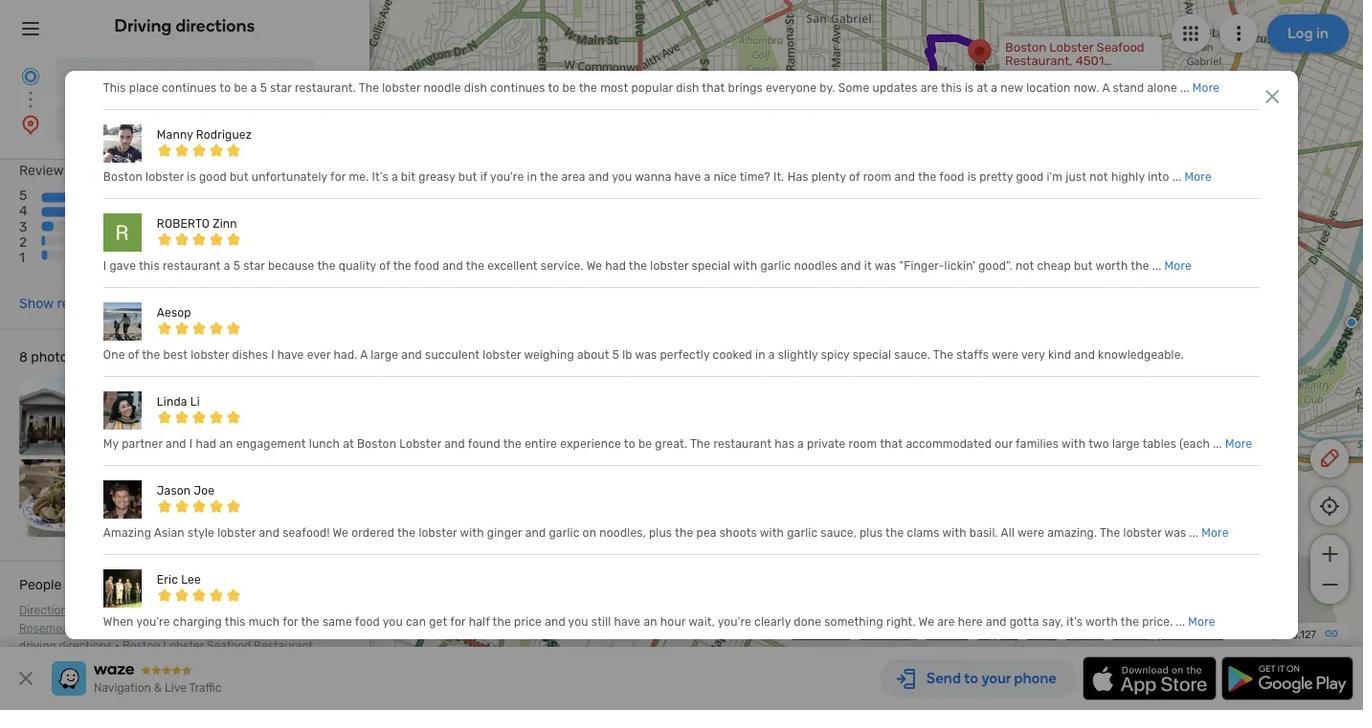 Task type: describe. For each thing, give the bounding box(es) containing it.
0 vertical spatial this
[[941, 81, 962, 95]]

about
[[793, 629, 823, 642]]

driving directions
[[114, 15, 255, 36]]

lobster down boston lobster is good but unfortunately for me. it's a bit greasy but if you're in the area and you wanna have a nice time? it. has plenty of room and the food is pretty good i'm just not highly into ... more
[[651, 260, 689, 273]]

how
[[1114, 629, 1135, 642]]

pretty
[[980, 171, 1014, 184]]

1 continues from the left
[[162, 81, 217, 95]]

the left 'pretty'
[[918, 171, 937, 184]]

a left 'slightly'
[[769, 349, 775, 362]]

0 horizontal spatial but
[[230, 171, 249, 184]]

image 2 of boston lobster seafood restaurant, rosemead image
[[101, 378, 179, 456]]

about
[[577, 349, 610, 362]]

0 vertical spatial an
[[220, 438, 233, 451]]

the right cheap
[[1131, 260, 1150, 273]]

about waze community partners support terms notices how suggestions work
[[793, 629, 1224, 642]]

&
[[154, 682, 162, 695]]

with right shoots
[[760, 527, 784, 540]]

1 vertical spatial in
[[756, 349, 766, 362]]

5 left lb
[[613, 349, 620, 362]]

0 horizontal spatial x image
[[14, 667, 37, 690]]

updates
[[873, 81, 918, 95]]

two
[[1089, 438, 1110, 451]]

noodles,
[[600, 527, 646, 540]]

2 horizontal spatial you
[[612, 171, 632, 184]]

seafood for boston lobster seafood restaurant, rosemead address
[[207, 640, 251, 653]]

lobster for boston lobster seafood restaurant, rosemead driving directions
[[126, 622, 167, 635]]

partners link
[[926, 629, 969, 642]]

0 horizontal spatial you're
[[136, 616, 170, 629]]

image 4 of boston lobster seafood restaurant, rosemead image
[[265, 378, 343, 456]]

... down into
[[1153, 260, 1162, 273]]

driving
[[19, 640, 56, 653]]

0 horizontal spatial we
[[333, 527, 349, 540]]

the right the half
[[493, 616, 511, 629]]

garlic up montebello,
[[787, 527, 818, 540]]

how suggestions work link
[[1114, 629, 1224, 642]]

more down (each
[[1202, 527, 1229, 540]]

rosemead inside directions to boston lobster seafood restaurant, rosemead
[[19, 622, 75, 635]]

and left succulent
[[402, 349, 422, 362]]

1
[[19, 249, 25, 265]]

on
[[583, 527, 597, 540]]

montebello ca, usa
[[70, 70, 189, 86]]

and right area
[[589, 171, 609, 184]]

lickin'
[[945, 260, 976, 273]]

roberto
[[157, 217, 210, 231]]

the right restaurant. on the left top
[[359, 81, 379, 95]]

traffic
[[189, 682, 222, 695]]

jason
[[157, 485, 191, 498]]

and left the seafood!
[[259, 527, 280, 540]]

had.
[[334, 349, 358, 362]]

0 horizontal spatial restaurant
[[163, 260, 221, 273]]

pencil image
[[1319, 447, 1342, 470]]

0 horizontal spatial special
[[692, 260, 731, 273]]

1 vertical spatial food
[[415, 260, 440, 273]]

great.
[[655, 438, 688, 451]]

to inside directions to boston lobster seafood restaurant, rosemead
[[76, 604, 87, 618]]

more right "price."
[[1189, 616, 1216, 629]]

a left bit
[[392, 171, 398, 184]]

style
[[188, 527, 215, 540]]

(each
[[1180, 438, 1210, 451]]

clams
[[907, 527, 940, 540]]

also
[[65, 578, 90, 593]]

more right (each
[[1226, 438, 1253, 451]]

1 vertical spatial a
[[360, 349, 368, 362]]

1 horizontal spatial have
[[614, 616, 641, 629]]

kind
[[1049, 349, 1072, 362]]

1 horizontal spatial this
[[225, 616, 246, 629]]

review
[[19, 163, 64, 179]]

cheap
[[1038, 260, 1071, 273]]

lobster down the manny
[[146, 171, 184, 184]]

show reviews
[[19, 296, 105, 312]]

found
[[468, 438, 501, 451]]

when you're charging this much for the same food you can get for half the price and you still have an hour wait, you're clearly done something right.  we are here and gotta say, it's worth the price. ... more
[[103, 616, 1216, 629]]

2 vertical spatial we
[[919, 616, 935, 629]]

lobster right "amazing."
[[1124, 527, 1162, 540]]

current location image
[[19, 65, 42, 88]]

and right price
[[545, 616, 566, 629]]

wanna
[[635, 171, 672, 184]]

ca, for montebello,
[[862, 541, 882, 556]]

1 vertical spatial worth
[[1086, 616, 1118, 629]]

1 vertical spatial room
[[849, 438, 877, 451]]

with left "basil."
[[943, 527, 967, 540]]

... right "price."
[[1177, 616, 1186, 629]]

weighing
[[524, 349, 574, 362]]

1 vertical spatial are
[[938, 616, 955, 629]]

the left "most"
[[579, 81, 598, 95]]

... right alone
[[1181, 81, 1190, 95]]

boston for boston lobster seafood restaurant
[[70, 118, 114, 134]]

1 vertical spatial an
[[644, 616, 658, 629]]

something
[[825, 616, 884, 629]]

1 horizontal spatial that
[[880, 438, 903, 451]]

support
[[978, 629, 1018, 642]]

image 7 of boston lobster seafood restaurant, rosemead image
[[183, 460, 261, 538]]

manny
[[157, 128, 193, 142]]

the right "amazing."
[[1100, 527, 1121, 540]]

address
[[78, 658, 121, 671]]

can
[[406, 616, 426, 629]]

usa for montebello
[[166, 72, 189, 85]]

0 vertical spatial worth
[[1096, 260, 1129, 273]]

seafood for boston lobster seafood restaurant, rosemead driving directions
[[170, 622, 214, 635]]

by.
[[820, 81, 836, 95]]

terms link
[[1028, 629, 1057, 642]]

the right the 'quality' at the top of page
[[393, 260, 412, 273]]

the left the 'quality' at the top of page
[[317, 260, 336, 273]]

2 plus from the left
[[860, 527, 883, 540]]

3
[[19, 219, 27, 234]]

5 down zinn
[[233, 260, 241, 273]]

if
[[480, 171, 488, 184]]

tables
[[1143, 438, 1177, 451]]

gotta
[[1010, 616, 1040, 629]]

pea
[[697, 527, 717, 540]]

is down "manny rodriguez"
[[187, 171, 196, 184]]

with left two on the bottom
[[1062, 438, 1086, 451]]

lobster inside directions to boston lobster seafood restaurant, rosemead
[[131, 604, 172, 618]]

0 horizontal spatial have
[[278, 349, 304, 362]]

this
[[103, 81, 126, 95]]

garlic left noodles
[[761, 260, 791, 273]]

the left "price."
[[1121, 616, 1140, 629]]

more right into
[[1185, 171, 1212, 184]]

34.049
[[1236, 629, 1271, 642]]

2 horizontal spatial be
[[639, 438, 652, 451]]

a right "has" at the right bottom of page
[[798, 438, 804, 451]]

0 vertical spatial were
[[992, 349, 1019, 362]]

my partner and i had an engagement lunch at boston lobster and found the entire experience to be great. the restaurant has a private room that accommodated our families with two large tables (each ... more
[[103, 438, 1253, 451]]

the left excellent
[[466, 260, 485, 273]]

amazing
[[103, 527, 151, 540]]

boston lobster seafood restaurant, rosemead address
[[19, 640, 316, 671]]

it
[[865, 260, 872, 273]]

0 horizontal spatial in
[[527, 171, 537, 184]]

1 horizontal spatial but
[[459, 171, 477, 184]]

image 6 of boston lobster seafood restaurant, rosemead image
[[101, 460, 179, 538]]

notices link
[[1067, 629, 1104, 642]]

0 horizontal spatial star
[[243, 260, 265, 273]]

5 inside 5 4 3 2 1
[[19, 188, 27, 204]]

a left new
[[991, 81, 998, 95]]

rodriguez
[[196, 128, 252, 142]]

118.127
[[1283, 629, 1317, 642]]

to left "most"
[[548, 81, 560, 95]]

boston right lunch
[[357, 438, 397, 451]]

driving
[[114, 15, 172, 36]]

2 horizontal spatial you're
[[718, 616, 752, 629]]

quality
[[339, 260, 376, 273]]

usa for montebello,
[[885, 541, 909, 556]]

the left staffs
[[933, 349, 954, 362]]

1 vertical spatial were
[[1018, 527, 1045, 540]]

boston lobster seafood restaurant, rosemead driving directions link
[[19, 622, 338, 653]]

done
[[794, 616, 822, 629]]

to right experience
[[624, 438, 636, 451]]

the left best
[[142, 349, 160, 362]]

lobster right best
[[191, 349, 229, 362]]

0 horizontal spatial of
[[128, 349, 139, 362]]

is left 'pretty'
[[968, 171, 977, 184]]

live
[[165, 682, 187, 695]]

-
[[1278, 629, 1283, 642]]

and left excellent
[[443, 260, 463, 273]]

the right found
[[503, 438, 522, 451]]

1 dish from the left
[[464, 81, 487, 95]]

2 dish from the left
[[676, 81, 700, 95]]

price
[[514, 616, 542, 629]]

a left nice
[[704, 171, 711, 184]]

reviews
[[57, 296, 105, 312]]

2
[[19, 234, 27, 250]]

has
[[775, 438, 795, 451]]

0 horizontal spatial be
[[234, 81, 248, 95]]

0 horizontal spatial this
[[139, 260, 160, 273]]

... right into
[[1173, 171, 1182, 184]]

our
[[995, 438, 1013, 451]]

the left pea
[[675, 527, 694, 540]]

1 horizontal spatial be
[[563, 81, 576, 95]]

1 horizontal spatial star
[[270, 81, 292, 95]]

and left found
[[445, 438, 465, 451]]

summary
[[67, 163, 125, 179]]

lobster left the noodle
[[382, 81, 421, 95]]

navigation & live traffic
[[94, 682, 222, 695]]

0 horizontal spatial you
[[383, 616, 403, 629]]

restaurant, for boston lobster seafood restaurant, rosemead address
[[254, 640, 316, 653]]

and right here
[[986, 616, 1007, 629]]

lobster right style
[[218, 527, 256, 540]]

linda li
[[157, 396, 200, 409]]

1 horizontal spatial special
[[853, 349, 892, 362]]

0 vertical spatial have
[[675, 171, 701, 184]]

has
[[788, 171, 809, 184]]

and right plenty
[[895, 171, 916, 184]]

zinn
[[213, 217, 237, 231]]

and right partner
[[166, 438, 186, 451]]

lobster left weighing
[[483, 349, 521, 362]]

say,
[[1043, 616, 1064, 629]]

excellent
[[488, 260, 538, 273]]

bit
[[401, 171, 416, 184]]

link image
[[1324, 626, 1340, 642]]

my
[[103, 438, 119, 451]]

8
[[19, 350, 28, 365]]

garlic left on
[[549, 527, 580, 540]]

1 horizontal spatial restaurant
[[714, 438, 772, 451]]

with left ginger
[[460, 527, 484, 540]]

0 horizontal spatial was
[[635, 349, 657, 362]]

0 vertical spatial are
[[921, 81, 939, 95]]

restaurant, for boston lobster seafood restaurant, rosemead driving directions
[[217, 622, 279, 635]]

lobster right "ordered"
[[419, 527, 457, 540]]

slightly
[[778, 349, 818, 362]]

ginger
[[487, 527, 522, 540]]

... down (each
[[1190, 527, 1199, 540]]

1 horizontal spatial of
[[379, 260, 390, 273]]

is left new
[[965, 81, 974, 95]]

boston lobster seafood restaurant, rosemead driving directions
[[19, 622, 338, 653]]

boston lobster is good but unfortunately for me. it's a bit greasy but if you're in the area and you wanna have a nice time? it. has plenty of room and the food is pretty good i'm just not highly into ... more
[[103, 171, 1212, 184]]



Task type: vqa. For each thing, say whether or not it's contained in the screenshot.
THE DESTINATION button
no



Task type: locate. For each thing, give the bounding box(es) containing it.
terms
[[1028, 629, 1057, 642]]

nice
[[714, 171, 737, 184]]

you left wanna
[[612, 171, 632, 184]]

you left can
[[383, 616, 403, 629]]

boston lobster seafood restaurant button
[[56, 105, 314, 144]]

area
[[562, 171, 586, 184]]

0 vertical spatial x image
[[1261, 85, 1284, 108]]

0 vertical spatial not
[[1090, 171, 1109, 184]]

one of the best lobster dishes i have ever had. a large and succulent lobster weighing about 5 lb was perfectly cooked in a slightly spicy special sauce. the staffs were very kind and knowledgeable.
[[103, 349, 1184, 362]]

lobster for boston lobster seafood restaurant, rosemead address
[[163, 640, 204, 653]]

room right plenty
[[864, 171, 892, 184]]

34.049 | -118.127
[[1236, 629, 1317, 642]]

of
[[849, 171, 861, 184], [379, 260, 390, 273], [128, 349, 139, 362]]

manny rodriguez
[[157, 128, 252, 142]]

restaurant
[[223, 118, 293, 134]]

restaurant.
[[295, 81, 356, 95]]

when
[[103, 616, 134, 629]]

lobster for boston lobster seafood restaurant
[[118, 118, 165, 134]]

it's
[[372, 171, 389, 184]]

at left new
[[977, 81, 988, 95]]

0 horizontal spatial continues
[[162, 81, 217, 95]]

we right the 'service.'
[[587, 260, 603, 273]]

waze
[[825, 629, 850, 642]]

2 vertical spatial of
[[128, 349, 139, 362]]

0 vertical spatial special
[[692, 260, 731, 273]]

lobster inside boston lobster seafood restaurant, rosemead driving directions
[[126, 622, 167, 635]]

5 up the "3"
[[19, 188, 27, 204]]

montebello
[[70, 70, 139, 86]]

worth right cheap
[[1096, 260, 1129, 273]]

eric
[[157, 574, 178, 587]]

half
[[469, 616, 490, 629]]

1 horizontal spatial large
[[1113, 438, 1140, 451]]

1 vertical spatial ca,
[[862, 541, 882, 556]]

seafood for boston lobster seafood restaurant
[[168, 118, 220, 134]]

1 horizontal spatial at
[[977, 81, 988, 95]]

0 vertical spatial that
[[702, 81, 725, 95]]

i gave this restaurant a 5 star because the quality of the food and the excellent service. we had the lobster special with garlic noodles and it was "finger-lickin' good". not cheap but worth the ... more
[[103, 260, 1192, 273]]

seafood inside boston lobster seafood restaurant, rosemead driving directions
[[170, 622, 214, 635]]

1 horizontal spatial dish
[[676, 81, 700, 95]]

1 vertical spatial star
[[243, 260, 265, 273]]

you're right the wait,
[[718, 616, 752, 629]]

same
[[323, 616, 352, 629]]

1 horizontal spatial in
[[756, 349, 766, 362]]

because
[[268, 260, 315, 273]]

price.
[[1143, 616, 1174, 629]]

very
[[1022, 349, 1046, 362]]

lobster inside boston lobster seafood restaurant, rosemead address
[[163, 640, 204, 653]]

had right the 'service.'
[[606, 260, 626, 273]]

me.
[[349, 171, 369, 184]]

0 horizontal spatial large
[[371, 349, 399, 362]]

0 horizontal spatial directions
[[59, 640, 112, 653]]

1 vertical spatial large
[[1113, 438, 1140, 451]]

more down into
[[1165, 260, 1192, 273]]

ca, for montebello
[[145, 72, 164, 85]]

1 horizontal spatial i
[[189, 438, 193, 451]]

boston up address
[[85, 622, 124, 635]]

1 horizontal spatial not
[[1090, 171, 1109, 184]]

knowledgeable.
[[1099, 349, 1184, 362]]

seafood inside boston lobster seafood restaurant, rosemead address
[[207, 640, 251, 653]]

the right "ordered"
[[397, 527, 416, 540]]

2 horizontal spatial food
[[940, 171, 965, 184]]

seafood inside button
[[168, 118, 220, 134]]

5 up restaurant
[[260, 81, 267, 95]]

1 vertical spatial was
[[635, 349, 657, 362]]

food left 'pretty'
[[940, 171, 965, 184]]

it.
[[774, 171, 785, 184]]

boston for boston lobster seafood restaurant, rosemead address
[[122, 640, 161, 653]]

0 vertical spatial we
[[587, 260, 603, 273]]

1 horizontal spatial good
[[1017, 171, 1044, 184]]

special down nice
[[692, 260, 731, 273]]

restaurant, inside boston lobster seafood restaurant, rosemead address
[[254, 640, 316, 653]]

private
[[807, 438, 846, 451]]

0 vertical spatial in
[[527, 171, 537, 184]]

0 horizontal spatial i
[[103, 260, 107, 273]]

people
[[19, 578, 62, 593]]

sauce,
[[821, 527, 857, 540]]

boston inside button
[[70, 118, 114, 134]]

for right get on the bottom left
[[450, 616, 466, 629]]

community link
[[860, 629, 917, 642]]

had down "li"
[[196, 438, 217, 451]]

aesop
[[157, 307, 191, 320]]

for left eric
[[139, 578, 157, 593]]

directions inside boston lobster seafood restaurant, rosemead driving directions
[[59, 640, 112, 653]]

0 vertical spatial star
[[270, 81, 292, 95]]

the
[[579, 81, 598, 95], [540, 171, 559, 184], [918, 171, 937, 184], [317, 260, 336, 273], [393, 260, 412, 273], [466, 260, 485, 273], [629, 260, 648, 273], [1131, 260, 1150, 273], [142, 349, 160, 362], [503, 438, 522, 451], [397, 527, 416, 540], [675, 527, 694, 540], [886, 527, 904, 540], [301, 616, 320, 629], [493, 616, 511, 629], [1121, 616, 1140, 629]]

everyone
[[766, 81, 817, 95]]

roberto zinn
[[157, 217, 237, 231]]

directions to boston lobster seafood restaurant, rosemead link
[[19, 604, 284, 635]]

that
[[702, 81, 725, 95], [880, 438, 903, 451]]

0 vertical spatial large
[[371, 349, 399, 362]]

ca, right this
[[145, 72, 164, 85]]

continues
[[162, 81, 217, 95], [490, 81, 545, 95]]

an
[[220, 438, 233, 451], [644, 616, 658, 629]]

spicy
[[821, 349, 850, 362]]

x image
[[1261, 85, 1284, 108], [14, 667, 37, 690]]

i
[[103, 260, 107, 273], [271, 349, 275, 362], [189, 438, 193, 451]]

0 vertical spatial restaurant
[[163, 260, 221, 273]]

0 vertical spatial of
[[849, 171, 861, 184]]

this right updates
[[941, 81, 962, 95]]

2 horizontal spatial have
[[675, 171, 701, 184]]

rosemead for boston lobster seafood restaurant, rosemead driving directions
[[282, 622, 338, 635]]

lobster inside "boston lobster seafood restaurant" button
[[118, 118, 165, 134]]

worth right it's
[[1086, 616, 1118, 629]]

have left ever
[[278, 349, 304, 362]]

2 vertical spatial was
[[1165, 527, 1187, 540]]

2 vertical spatial restaurant,
[[254, 640, 316, 653]]

location
[[1027, 81, 1071, 95]]

...
[[1181, 81, 1190, 95], [1173, 171, 1182, 184], [1153, 260, 1162, 273], [1213, 438, 1223, 451], [1190, 527, 1199, 540], [1177, 616, 1186, 629]]

amazing asian style lobster and seafood! we ordered the lobster with ginger and garlic on noodles, plus the pea shoots with garlic sauce, plus the clams with basil. all were amazing. the lobster was ... more
[[103, 527, 1229, 540]]

boston inside directions to boston lobster seafood restaurant, rosemead
[[90, 604, 128, 618]]

1 horizontal spatial you're
[[490, 171, 524, 184]]

not
[[1090, 171, 1109, 184], [1016, 260, 1035, 273]]

0 horizontal spatial not
[[1016, 260, 1035, 273]]

of right the 'quality' at the top of page
[[379, 260, 390, 273]]

0 horizontal spatial an
[[220, 438, 233, 451]]

community
[[860, 629, 917, 642]]

image 3 of boston lobster seafood restaurant, rosemead image
[[183, 378, 261, 456]]

0 horizontal spatial plus
[[649, 527, 672, 540]]

into
[[1148, 171, 1170, 184]]

eric lee
[[157, 574, 201, 587]]

but right cheap
[[1074, 260, 1093, 273]]

ca, inside montebello ca, usa
[[145, 72, 164, 85]]

all
[[1001, 527, 1015, 540]]

0 horizontal spatial ca,
[[145, 72, 164, 85]]

zoom out image
[[1318, 574, 1342, 597]]

1 horizontal spatial x image
[[1261, 85, 1284, 108]]

1 horizontal spatial had
[[606, 260, 626, 273]]

boston
[[70, 118, 114, 134], [103, 171, 143, 184], [357, 438, 397, 451], [90, 604, 128, 618], [85, 622, 124, 635], [122, 640, 161, 653]]

succulent
[[425, 349, 480, 362]]

0 horizontal spatial food
[[355, 616, 380, 629]]

2 vertical spatial this
[[225, 616, 246, 629]]

more right alone
[[1193, 81, 1220, 95]]

but down rodriguez in the left of the page
[[230, 171, 249, 184]]

8 photos
[[19, 350, 75, 365]]

0 vertical spatial food
[[940, 171, 965, 184]]

plus right noodles,
[[649, 527, 672, 540]]

good left i'm
[[1017, 171, 1044, 184]]

have
[[675, 171, 701, 184], [278, 349, 304, 362], [614, 616, 641, 629]]

2 horizontal spatial was
[[1165, 527, 1187, 540]]

image 5 of boston lobster seafood restaurant, rosemead image
[[19, 460, 97, 538]]

1 plus from the left
[[649, 527, 672, 540]]

boston down directions to boston lobster seafood restaurant, rosemead link
[[122, 640, 161, 653]]

families
[[1016, 438, 1059, 451]]

jason joe
[[157, 485, 215, 498]]

restaurant, inside boston lobster seafood restaurant, rosemead driving directions
[[217, 622, 279, 635]]

0 vertical spatial room
[[864, 171, 892, 184]]

2 continues from the left
[[490, 81, 545, 95]]

staffs
[[957, 349, 989, 362]]

boston for boston lobster seafood restaurant, rosemead driving directions
[[85, 622, 124, 635]]

engagement
[[236, 438, 306, 451]]

dish right popular
[[676, 81, 700, 95]]

4.4
[[246, 177, 329, 241]]

2 horizontal spatial but
[[1074, 260, 1093, 273]]

were right all at the right bottom
[[1018, 527, 1045, 540]]

with left noodles
[[734, 260, 758, 273]]

1 vertical spatial we
[[333, 527, 349, 540]]

food right the 'quality' at the top of page
[[415, 260, 440, 273]]

zoom in image
[[1318, 543, 1342, 566]]

... right (each
[[1213, 438, 1223, 451]]

a right now.
[[1103, 81, 1110, 95]]

the right 'great.'
[[690, 438, 711, 451]]

good down "manny rodriguez"
[[199, 171, 227, 184]]

and right ginger
[[525, 527, 546, 540]]

at right lunch
[[343, 438, 354, 451]]

this left much
[[225, 616, 246, 629]]

the left same
[[301, 616, 320, 629]]

2 horizontal spatial of
[[849, 171, 861, 184]]

plus up montebello, ca, usa
[[860, 527, 883, 540]]

5 4 3 2 1
[[19, 188, 27, 265]]

li
[[190, 396, 200, 409]]

location image
[[19, 113, 42, 136]]

for left me.
[[330, 171, 346, 184]]

were left very
[[992, 349, 1019, 362]]

0 horizontal spatial good
[[199, 171, 227, 184]]

boston for boston lobster is good but unfortunately for me. it's a bit greasy but if you're in the area and you wanna have a nice time? it. has plenty of room and the food is pretty good i'm just not highly into ... more
[[103, 171, 143, 184]]

lobster
[[118, 118, 165, 134], [400, 438, 442, 451], [131, 604, 172, 618], [126, 622, 167, 635], [163, 640, 204, 653]]

and right kind
[[1075, 349, 1096, 362]]

star left because
[[243, 260, 265, 273]]

restaurant down 'roberto zinn'
[[163, 260, 221, 273]]

1 vertical spatial usa
[[885, 541, 909, 556]]

1 vertical spatial at
[[343, 438, 354, 451]]

restaurant, up boston lobster seafood restaurant, rosemead driving directions
[[222, 604, 284, 618]]

just
[[1066, 171, 1087, 184]]

perfectly
[[660, 349, 710, 362]]

show
[[19, 296, 54, 312]]

i left gave
[[103, 260, 107, 273]]

large right two on the bottom
[[1113, 438, 1140, 451]]

rosemead inside boston lobster seafood restaurant, rosemead driving directions
[[282, 622, 338, 635]]

0 vertical spatial directions
[[176, 15, 255, 36]]

1 horizontal spatial you
[[568, 616, 589, 629]]

of right plenty
[[849, 171, 861, 184]]

noodle
[[424, 81, 461, 95]]

rosemead down driving
[[19, 658, 75, 671]]

1 horizontal spatial usa
[[885, 541, 909, 556]]

the right the 'service.'
[[629, 260, 648, 273]]

restaurant,
[[222, 604, 284, 618], [217, 622, 279, 635], [254, 640, 316, 653]]

1 vertical spatial this
[[139, 260, 160, 273]]

ordered
[[352, 527, 395, 540]]

a down zinn
[[224, 260, 230, 273]]

some
[[839, 81, 870, 95]]

an left engagement
[[220, 438, 233, 451]]

food right same
[[355, 616, 380, 629]]

0 horizontal spatial had
[[196, 438, 217, 451]]

1 horizontal spatial plus
[[860, 527, 883, 540]]

rosemead down directions
[[19, 622, 75, 635]]

charging
[[173, 616, 222, 629]]

1 horizontal spatial we
[[587, 260, 603, 273]]

good".
[[979, 260, 1013, 273]]

rosemead inside boston lobster seafood restaurant, rosemead address
[[19, 658, 75, 671]]

2 good from the left
[[1017, 171, 1044, 184]]

best
[[163, 349, 188, 362]]

for right much
[[283, 616, 298, 629]]

special right spicy
[[853, 349, 892, 362]]

0 horizontal spatial a
[[360, 349, 368, 362]]

1 vertical spatial x image
[[14, 667, 37, 690]]

most
[[601, 81, 629, 95]]

1 horizontal spatial was
[[875, 260, 897, 273]]

boston down "boston lobster seafood restaurant"
[[103, 171, 143, 184]]

alone
[[1148, 81, 1178, 95]]

seafood inside directions to boston lobster seafood restaurant, rosemead
[[175, 604, 219, 618]]

the left area
[[540, 171, 559, 184]]

search
[[93, 578, 136, 593]]

directions
[[19, 604, 74, 618]]

image 8 of boston lobster seafood restaurant, rosemead image
[[265, 460, 343, 538]]

1 vertical spatial restaurant
[[714, 438, 772, 451]]

0 horizontal spatial that
[[702, 81, 725, 95]]

0 vertical spatial had
[[606, 260, 626, 273]]

was right lb
[[635, 349, 657, 362]]

boston lobster seafood restaurant
[[70, 118, 293, 134]]

1 vertical spatial i
[[271, 349, 275, 362]]

1 horizontal spatial a
[[1103, 81, 1110, 95]]

have right wanna
[[675, 171, 701, 184]]

be left 'great.'
[[639, 438, 652, 451]]

and left it
[[841, 260, 862, 273]]

in left area
[[527, 171, 537, 184]]

2 vertical spatial i
[[189, 438, 193, 451]]

the left clams
[[886, 527, 904, 540]]

0 vertical spatial ca,
[[145, 72, 164, 85]]

boston down search
[[90, 604, 128, 618]]

usa
[[166, 72, 189, 85], [885, 541, 909, 556]]

that left the accommodated
[[880, 438, 903, 451]]

1 vertical spatial have
[[278, 349, 304, 362]]

restaurant, inside directions to boston lobster seafood restaurant, rosemead
[[222, 604, 284, 618]]

to up rodriguez in the left of the page
[[220, 81, 231, 95]]

you left still
[[568, 616, 589, 629]]

usa inside montebello ca, usa
[[166, 72, 189, 85]]

0 horizontal spatial usa
[[166, 72, 189, 85]]

rosemead
[[19, 622, 75, 635], [282, 622, 338, 635], [19, 658, 75, 671]]

still
[[592, 616, 611, 629]]

boston inside boston lobster seafood restaurant, rosemead address
[[122, 640, 161, 653]]

image 1 of boston lobster seafood restaurant, rosemead image
[[19, 378, 97, 456]]

rosemead for boston lobster seafood restaurant, rosemead address
[[19, 658, 75, 671]]

of right the one on the left of page
[[128, 349, 139, 362]]

stand
[[1113, 81, 1145, 95]]

had
[[606, 260, 626, 273], [196, 438, 217, 451]]

0 vertical spatial usa
[[166, 72, 189, 85]]

a up restaurant
[[251, 81, 257, 95]]

large
[[371, 349, 399, 362], [1113, 438, 1140, 451]]

1 horizontal spatial directions
[[176, 15, 255, 36]]

i'm
[[1047, 171, 1063, 184]]

1 horizontal spatial continues
[[490, 81, 545, 95]]

service.
[[541, 260, 584, 273]]

1 vertical spatial not
[[1016, 260, 1035, 273]]

1 horizontal spatial an
[[644, 616, 658, 629]]

2 horizontal spatial we
[[919, 616, 935, 629]]

and
[[589, 171, 609, 184], [895, 171, 916, 184], [443, 260, 463, 273], [841, 260, 862, 273], [402, 349, 422, 362], [1075, 349, 1096, 362], [166, 438, 186, 451], [445, 438, 465, 451], [259, 527, 280, 540], [525, 527, 546, 540], [545, 616, 566, 629], [986, 616, 1007, 629]]

lobster
[[382, 81, 421, 95], [146, 171, 184, 184], [651, 260, 689, 273], [191, 349, 229, 362], [483, 349, 521, 362], [218, 527, 256, 540], [419, 527, 457, 540], [1124, 527, 1162, 540]]

1 good from the left
[[199, 171, 227, 184]]

0 vertical spatial a
[[1103, 81, 1110, 95]]

dishes
[[232, 349, 268, 362]]

boston inside boston lobster seafood restaurant, rosemead driving directions
[[85, 622, 124, 635]]

greasy
[[419, 171, 456, 184]]



